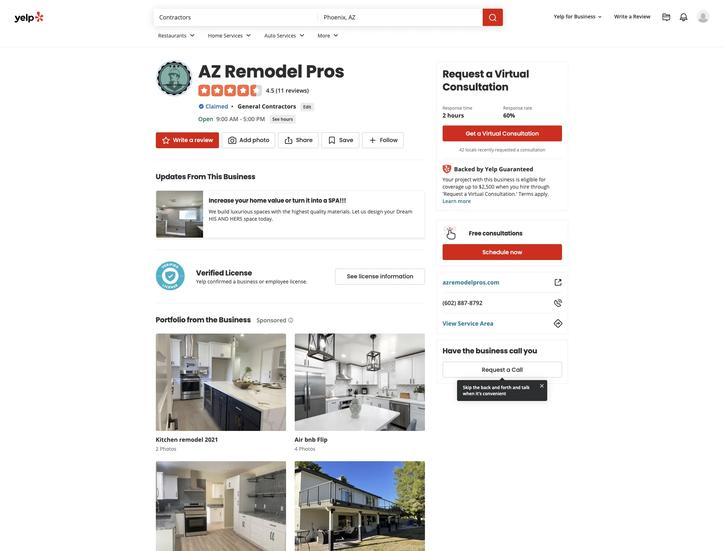 Task type: locate. For each thing, give the bounding box(es) containing it.
confirmed
[[208, 278, 232, 285]]

24 chevron down v2 image inside restaurants link
[[188, 31, 197, 40]]

0 horizontal spatial write
[[173, 136, 188, 145]]

42 locals recently requested a consultation
[[460, 147, 546, 153]]

see left license
[[347, 273, 358, 281]]

0 horizontal spatial 24 chevron down v2 image
[[188, 31, 197, 40]]

and right back
[[493, 385, 501, 391]]

the right skip
[[474, 385, 481, 391]]

0 vertical spatial consultation
[[443, 80, 509, 94]]

24 chevron down v2 image inside the home services "link"
[[245, 31, 253, 40]]

2 horizontal spatial yelp
[[555, 13, 565, 20]]

0 vertical spatial yelp
[[555, 13, 565, 20]]

0 vertical spatial write
[[615, 13, 628, 20]]

with down value
[[272, 209, 282, 215]]

see
[[273, 116, 280, 122], [347, 273, 358, 281]]

from
[[187, 315, 205, 326]]

1 vertical spatial you
[[524, 346, 538, 356]]

air
[[295, 436, 303, 444]]

1 vertical spatial see
[[347, 273, 358, 281]]

request a call button
[[443, 362, 563, 378]]

request for request a call
[[483, 366, 506, 374]]

the left the highest
[[283, 209, 291, 215]]

search image
[[489, 13, 498, 22]]

24 chevron down v2 image for more
[[332, 31, 341, 40]]

0 vertical spatial 2
[[443, 112, 447, 120]]

a inside 'your project with this business is eligible for coverage up to $2,500 when you hire through 'request a virtual consultation.' terms apply. learn more'
[[465, 191, 468, 198]]

a inside request a virtual consultation
[[487, 67, 493, 81]]

1 horizontal spatial your
[[385, 209, 395, 215]]

and left 'talk'
[[513, 385, 521, 391]]

general contractors link
[[238, 103, 296, 111]]

business for updates from this business
[[224, 172, 256, 182]]

1 horizontal spatial 24 chevron down v2 image
[[245, 31, 253, 40]]

auto
[[265, 32, 276, 39]]

request inside request a virtual consultation
[[443, 67, 485, 81]]

1 horizontal spatial when
[[497, 183, 510, 190]]

add photo link
[[222, 133, 276, 149]]

portfolio
[[156, 315, 186, 326]]

None search field
[[154, 9, 505, 26]]

claimed
[[206, 103, 228, 111]]

this
[[485, 176, 493, 183]]

virtual inside request a virtual consultation
[[495, 67, 530, 81]]

1 vertical spatial write
[[173, 136, 188, 145]]

business inside 'your project with this business is eligible for coverage up to $2,500 when you hire through 'request a virtual consultation.' terms apply. learn more'
[[495, 176, 515, 183]]

increase your home value or turn it into a spa!!! image
[[156, 191, 203, 238]]

license.
[[290, 278, 308, 285]]

24 phone v2 image
[[554, 299, 563, 308]]

verified
[[196, 268, 224, 278]]

your
[[235, 197, 249, 205], [385, 209, 395, 215]]

3 24 chevron down v2 image from the left
[[332, 31, 341, 40]]

0 horizontal spatial none field
[[159, 13, 313, 21]]

24 chevron down v2 image right more
[[332, 31, 341, 40]]

value
[[268, 197, 284, 205]]

air bnb flip 4 photos
[[295, 436, 328, 453]]

request for request a virtual consultation
[[443, 67, 485, 81]]

get
[[466, 129, 476, 138]]

24 chevron down v2 image left auto
[[245, 31, 253, 40]]

into
[[311, 197, 323, 205]]

photos inside air bnb flip 4 photos
[[299, 446, 316, 453]]

for
[[566, 13, 574, 20], [540, 176, 547, 183]]

None field
[[159, 13, 313, 21], [324, 13, 477, 21]]

1 horizontal spatial write
[[615, 13, 628, 20]]

24 chevron down v2 image
[[188, 31, 197, 40], [245, 31, 253, 40], [332, 31, 341, 40]]

0 horizontal spatial your
[[235, 197, 249, 205]]

skip
[[464, 385, 472, 391]]

0 horizontal spatial for
[[540, 176, 547, 183]]

2 vertical spatial virtual
[[469, 191, 484, 198]]

1 services from the left
[[224, 32, 243, 39]]

write a review link
[[156, 133, 219, 149]]

see license information
[[347, 273, 414, 281]]

1 vertical spatial business
[[224, 172, 256, 182]]

notifications image
[[680, 13, 689, 22]]

business up request a call 'button'
[[476, 346, 509, 356]]

Near text field
[[324, 13, 477, 21]]

services inside the home services "link"
[[224, 32, 243, 39]]

portfolio from the business element
[[144, 304, 430, 552]]

response left time
[[443, 105, 463, 111]]

requested
[[496, 147, 516, 153]]

contractors
[[262, 103, 296, 111]]

project
[[456, 176, 472, 183]]

christina o. image
[[697, 10, 710, 23]]

kitchen remodel 2021 2 photos
[[156, 436, 218, 453]]

1 vertical spatial consultation
[[503, 129, 540, 138]]

'request
[[443, 191, 464, 198]]

2 services from the left
[[277, 32, 296, 39]]

request down have the business call you
[[483, 366, 506, 374]]

1 vertical spatial with
[[272, 209, 282, 215]]

photos inside kitchen remodel 2021 2 photos
[[160, 446, 177, 453]]

write left review
[[615, 13, 628, 20]]

services inside auto services link
[[277, 32, 296, 39]]

your right design
[[385, 209, 395, 215]]

1 horizontal spatial or
[[286, 197, 292, 205]]

share
[[296, 136, 313, 145]]

for up through
[[540, 176, 547, 183]]

0 vertical spatial with
[[473, 176, 484, 183]]

0 horizontal spatial or
[[259, 278, 264, 285]]

1 horizontal spatial hours
[[448, 112, 465, 120]]

verified license yelp confirmed a business or employee license.
[[196, 268, 308, 285]]

response up 60%
[[504, 105, 524, 111]]

0 horizontal spatial see
[[273, 116, 280, 122]]

updates from this business
[[156, 172, 256, 182]]

see down contractors
[[273, 116, 280, 122]]

0 vertical spatial when
[[497, 183, 510, 190]]

photos down bnb
[[299, 446, 316, 453]]

consultation inside request a virtual consultation
[[443, 80, 509, 94]]

hours down time
[[448, 112, 465, 120]]

0 horizontal spatial yelp
[[196, 278, 206, 285]]

(11
[[276, 87, 284, 95]]

business categories element
[[153, 26, 710, 47]]

yelp for business button
[[552, 10, 606, 23]]

with
[[473, 176, 484, 183], [272, 209, 282, 215]]

now
[[511, 248, 523, 257]]

0 horizontal spatial and
[[493, 385, 501, 391]]

yelp for business
[[555, 13, 596, 20]]

or left employee
[[259, 278, 264, 285]]

consultation up time
[[443, 80, 509, 94]]

photos down kitchen
[[160, 446, 177, 453]]

write
[[615, 13, 628, 20], [173, 136, 188, 145]]

16 info v2 image
[[288, 318, 294, 324]]

0 vertical spatial see
[[273, 116, 280, 122]]

1 horizontal spatial and
[[513, 385, 521, 391]]

2 24 chevron down v2 image from the left
[[245, 31, 253, 40]]

business
[[495, 176, 515, 183], [237, 278, 258, 285], [476, 346, 509, 356]]

0 horizontal spatial with
[[272, 209, 282, 215]]

1 vertical spatial 2
[[156, 446, 159, 453]]

you right 'call' at the right
[[524, 346, 538, 356]]

or
[[286, 197, 292, 205], [259, 278, 264, 285]]

services for auto services
[[277, 32, 296, 39]]

license
[[359, 273, 379, 281]]

or left turn
[[286, 197, 292, 205]]

hers
[[230, 216, 243, 223]]

24 chevron down v2 image inside the more link
[[332, 31, 341, 40]]

24 add v2 image
[[369, 136, 377, 145]]

1 and from the left
[[493, 385, 501, 391]]

when left it's
[[464, 391, 475, 397]]

consultation for get a virtual consultation
[[503, 129, 540, 138]]

save
[[340, 136, 354, 145]]

schedule now
[[483, 248, 523, 257]]

general contractors
[[238, 103, 296, 111]]

a inside increase your home value or turn it into a spa!!! we build luxurious spaces with the highest quality materials.  let us design your dream his and hers space today.
[[324, 197, 328, 205]]

1 horizontal spatial yelp
[[486, 165, 498, 173]]

1 horizontal spatial see
[[347, 273, 358, 281]]

0 vertical spatial or
[[286, 197, 292, 205]]

for left 16 chevron down v2 image
[[566, 13, 574, 20]]

8792
[[470, 299, 483, 307]]

free consultations
[[470, 230, 523, 238]]

you down is
[[511, 183, 520, 190]]

4.5
[[266, 87, 275, 95]]

1 horizontal spatial with
[[473, 176, 484, 183]]

photo
[[253, 136, 270, 145]]

for inside button
[[566, 13, 574, 20]]

1 none field from the left
[[159, 13, 313, 21]]

2 vertical spatial business
[[219, 315, 251, 326]]

view
[[443, 320, 457, 328]]

1 vertical spatial your
[[385, 209, 395, 215]]

a inside verified license yelp confirmed a business or employee license.
[[233, 278, 236, 285]]

2 inside kitchen remodel 2021 2 photos
[[156, 446, 159, 453]]

hours down contractors
[[281, 116, 293, 122]]

hire
[[521, 183, 530, 190]]

1 vertical spatial business
[[237, 278, 258, 285]]

consultation up consultation
[[503, 129, 540, 138]]

consultation inside button
[[503, 129, 540, 138]]

0 vertical spatial for
[[566, 13, 574, 20]]

(602) 887-8792
[[443, 299, 483, 307]]

0 vertical spatial request
[[443, 67, 485, 81]]

0 horizontal spatial photos
[[160, 446, 177, 453]]

1 horizontal spatial for
[[566, 13, 574, 20]]

1 vertical spatial when
[[464, 391, 475, 397]]

1 response from the left
[[443, 105, 463, 111]]

write inside user actions element
[[615, 13, 628, 20]]

1 horizontal spatial response
[[504, 105, 524, 111]]

0 horizontal spatial response
[[443, 105, 463, 111]]

consultation
[[443, 80, 509, 94], [503, 129, 540, 138]]

1 vertical spatial for
[[540, 176, 547, 183]]

by
[[477, 165, 484, 173]]

services left 24 chevron down v2 icon
[[277, 32, 296, 39]]

16 chevron down v2 image
[[598, 14, 604, 20]]

services right home
[[224, 32, 243, 39]]

the
[[283, 209, 291, 215], [206, 315, 218, 326], [463, 346, 475, 356], [474, 385, 481, 391]]

your up the luxurious on the top left of page
[[235, 197, 249, 205]]

0 horizontal spatial 2
[[156, 446, 159, 453]]

write right 24 star v2 image at the left of the page
[[173, 136, 188, 145]]

from
[[187, 172, 206, 182]]

1 horizontal spatial you
[[524, 346, 538, 356]]

when up consultation.'
[[497, 183, 510, 190]]

virtual for get a virtual consultation
[[483, 129, 502, 138]]

call
[[512, 366, 524, 374]]

24 save outline v2 image
[[328, 136, 337, 145]]

when inside skip the back and forth and talk when it's convenient
[[464, 391, 475, 397]]

24 star v2 image
[[162, 136, 170, 145]]

2 response from the left
[[504, 105, 524, 111]]

see inside button
[[347, 273, 358, 281]]

see hours
[[273, 116, 293, 122]]

4.5 star rating image
[[198, 85, 262, 96]]

flip
[[318, 436, 328, 444]]

0 vertical spatial virtual
[[495, 67, 530, 81]]

request up time
[[443, 67, 485, 81]]

to
[[473, 183, 478, 190]]

0 horizontal spatial you
[[511, 183, 520, 190]]

virtual inside button
[[483, 129, 502, 138]]

2 vertical spatial business
[[476, 346, 509, 356]]

1 horizontal spatial services
[[277, 32, 296, 39]]

2 horizontal spatial 24 chevron down v2 image
[[332, 31, 341, 40]]

2 inside response time 2 hours
[[443, 112, 447, 120]]

the inside skip the back and forth and talk when it's convenient
[[474, 385, 481, 391]]

(11 reviews) link
[[276, 87, 309, 95]]

business right confirmed
[[237, 278, 258, 285]]

4
[[295, 446, 298, 453]]

a inside button
[[478, 129, 482, 138]]

us
[[361, 209, 367, 215]]

9:00
[[217, 115, 228, 123]]

1 24 chevron down v2 image from the left
[[188, 31, 197, 40]]

photos
[[160, 446, 177, 453], [299, 446, 316, 453]]

2 vertical spatial yelp
[[196, 278, 206, 285]]

response inside response time 2 hours
[[443, 105, 463, 111]]

24 chevron down v2 image right restaurants
[[188, 31, 197, 40]]

0 vertical spatial your
[[235, 197, 249, 205]]

1 vertical spatial or
[[259, 278, 264, 285]]

eligible
[[522, 176, 538, 183]]

2 none field from the left
[[324, 13, 477, 21]]

yelp inside verified license yelp confirmed a business or employee license.
[[196, 278, 206, 285]]

2
[[443, 112, 447, 120], [156, 446, 159, 453]]

0 horizontal spatial when
[[464, 391, 475, 397]]

1 horizontal spatial photos
[[299, 446, 316, 453]]

write for write a review
[[173, 136, 188, 145]]

photos for air
[[299, 446, 316, 453]]

the right have
[[463, 346, 475, 356]]

0 vertical spatial business
[[495, 176, 515, 183]]

free
[[470, 230, 482, 238]]

1 horizontal spatial 2
[[443, 112, 447, 120]]

updates from this business element
[[144, 160, 426, 239]]

0 vertical spatial business
[[575, 13, 596, 20]]

1 horizontal spatial none field
[[324, 13, 477, 21]]

0 horizontal spatial services
[[224, 32, 243, 39]]

0 vertical spatial you
[[511, 183, 520, 190]]

1 vertical spatial virtual
[[483, 129, 502, 138]]

request inside 'button'
[[483, 366, 506, 374]]

call
[[510, 346, 523, 356]]

with inside increase your home value or turn it into a spa!!! we build luxurious spaces with the highest quality materials.  let us design your dream his and hers space today.
[[272, 209, 282, 215]]

1 vertical spatial request
[[483, 366, 506, 374]]

learn more link
[[443, 198, 472, 205]]

time
[[464, 105, 473, 111]]

save button
[[322, 133, 360, 149]]

2 photos from the left
[[299, 446, 316, 453]]

business left is
[[495, 176, 515, 183]]

response inside response rate 60%
[[504, 105, 524, 111]]

1 vertical spatial yelp
[[486, 165, 498, 173]]

this
[[208, 172, 222, 182]]

with up to
[[473, 176, 484, 183]]

2 and from the left
[[513, 385, 521, 391]]

azremodelpros.com link
[[443, 279, 500, 287]]

1 photos from the left
[[160, 446, 177, 453]]

his
[[209, 216, 217, 223]]

with inside 'your project with this business is eligible for coverage up to $2,500 when you hire through 'request a virtual consultation.' terms apply. learn more'
[[473, 176, 484, 183]]



Task type: describe. For each thing, give the bounding box(es) containing it.
open
[[198, 115, 214, 123]]

response for 2
[[443, 105, 463, 111]]

skip the back and forth and talk when it's convenient
[[464, 385, 530, 397]]

back
[[482, 385, 492, 391]]

general
[[238, 103, 261, 111]]

we
[[209, 209, 216, 215]]

response time 2 hours
[[443, 105, 473, 120]]

share button
[[279, 133, 319, 149]]

$2,500
[[480, 183, 495, 190]]

build
[[218, 209, 230, 215]]

is
[[517, 176, 520, 183]]

space
[[244, 216, 258, 223]]

or inside increase your home value or turn it into a spa!!! we build luxurious spaces with the highest quality materials.  let us design your dream his and hers space today.
[[286, 197, 292, 205]]

photos for kitchen
[[160, 446, 177, 453]]

you inside 'your project with this business is eligible for coverage up to $2,500 when you hire through 'request a virtual consultation.' terms apply. learn more'
[[511, 183, 520, 190]]

az remodel pros
[[198, 60, 345, 84]]

service
[[459, 320, 479, 328]]

view service area
[[443, 320, 494, 328]]

yelp for by
[[486, 165, 498, 173]]

24 directions v2 image
[[554, 320, 563, 328]]

employee
[[266, 278, 289, 285]]

virtual for request a virtual consultation
[[495, 67, 530, 81]]

response for 60%
[[504, 105, 524, 111]]

locals
[[466, 147, 477, 153]]

more
[[459, 198, 472, 205]]

az
[[198, 60, 221, 84]]

quality
[[311, 209, 327, 215]]

add
[[240, 136, 251, 145]]

recently
[[479, 147, 495, 153]]

-
[[240, 115, 242, 123]]

get a virtual consultation button
[[443, 126, 563, 142]]

write a review link
[[612, 10, 654, 23]]

home services link
[[203, 26, 259, 47]]

yelp inside button
[[555, 13, 565, 20]]

follow
[[380, 136, 398, 145]]

see for see hours
[[273, 116, 280, 122]]

pm
[[256, 115, 265, 123]]

see hours link
[[270, 115, 296, 124]]

backed by yelp guaranteed
[[455, 165, 534, 173]]

projects image
[[663, 13, 671, 22]]

get a virtual consultation
[[466, 129, 540, 138]]

services for home services
[[224, 32, 243, 39]]

home
[[208, 32, 223, 39]]

close image
[[540, 383, 545, 389]]

24 chevron down v2 image for home services
[[245, 31, 253, 40]]

or inside verified license yelp confirmed a business or employee license.
[[259, 278, 264, 285]]

your
[[443, 176, 454, 183]]

write a review
[[173, 136, 213, 145]]

have
[[443, 346, 462, 356]]

more
[[318, 32, 331, 39]]

the right from
[[206, 315, 218, 326]]

60%
[[504, 112, 516, 120]]

24 external link v2 image
[[554, 278, 563, 287]]

24 share v2 image
[[285, 136, 293, 145]]

review
[[195, 136, 213, 145]]

business for portfolio from the business
[[219, 315, 251, 326]]

the inside increase your home value or turn it into a spa!!! we build luxurious spaces with the highest quality materials.  let us design your dream his and hers space today.
[[283, 209, 291, 215]]

none field the find
[[159, 13, 313, 21]]

write a review
[[615, 13, 651, 20]]

schedule
[[483, 248, 510, 257]]

turn
[[293, 197, 305, 205]]

24 chevron down v2 image for restaurants
[[188, 31, 197, 40]]

it's
[[476, 391, 482, 397]]

edit button
[[301, 103, 315, 112]]

convenient
[[484, 391, 507, 397]]

24 chevron down v2 image
[[298, 31, 306, 40]]

rate
[[525, 105, 533, 111]]

view service area link
[[443, 320, 494, 328]]

yelp for license
[[196, 278, 206, 285]]

see for see license information
[[347, 273, 358, 281]]

it
[[306, 197, 310, 205]]

coverage
[[443, 183, 465, 190]]

terms
[[519, 191, 534, 198]]

talk
[[522, 385, 530, 391]]

luxurious
[[231, 209, 253, 215]]

today.
[[259, 216, 273, 223]]

restaurants
[[158, 32, 187, 39]]

0 horizontal spatial hours
[[281, 116, 293, 122]]

dream
[[397, 209, 413, 215]]

consultation for request a virtual consultation
[[443, 80, 509, 94]]

backed
[[455, 165, 476, 173]]

forth
[[502, 385, 512, 391]]

azremodelpros.com
[[443, 279, 500, 287]]

when inside 'your project with this business is eligible for coverage up to $2,500 when you hire through 'request a virtual consultation.' terms apply. learn more'
[[497, 183, 510, 190]]

5:00
[[244, 115, 255, 123]]

virtual inside 'your project with this business is eligible for coverage up to $2,500 when you hire through 'request a virtual consultation.' terms apply. learn more'
[[469, 191, 484, 198]]

request a call
[[483, 366, 524, 374]]

bnb
[[305, 436, 316, 444]]

16 claim filled v2 image
[[198, 104, 204, 109]]

42
[[460, 147, 465, 153]]

business inside button
[[575, 13, 596, 20]]

business logo image
[[156, 60, 193, 97]]

restaurants link
[[153, 26, 203, 47]]

business inside verified license yelp confirmed a business or employee license.
[[237, 278, 258, 285]]

hours inside response time 2 hours
[[448, 112, 465, 120]]

area
[[481, 320, 494, 328]]

home services
[[208, 32, 243, 39]]

write for write a review
[[615, 13, 628, 20]]

information
[[381, 273, 414, 281]]

your project with this business is eligible for coverage up to $2,500 when you hire through 'request a virtual consultation.' terms apply. learn more
[[443, 176, 550, 205]]

user actions element
[[549, 9, 721, 53]]

apply.
[[535, 191, 550, 198]]

design
[[368, 209, 383, 215]]

updates
[[156, 172, 186, 182]]

through
[[531, 183, 550, 190]]

remodel
[[225, 60, 303, 84]]

open 9:00 am - 5:00 pm
[[198, 115, 265, 123]]

none field near
[[324, 13, 477, 21]]

887-
[[458, 299, 470, 307]]

for inside 'your project with this business is eligible for coverage up to $2,500 when you hire through 'request a virtual consultation.' terms apply. learn more'
[[540, 176, 547, 183]]

a inside 'button'
[[507, 366, 511, 374]]

guaranteed
[[500, 165, 534, 173]]

24 camera v2 image
[[228, 136, 237, 145]]

Find text field
[[159, 13, 313, 21]]

auto services
[[265, 32, 296, 39]]

spaces
[[254, 209, 270, 215]]



Task type: vqa. For each thing, say whether or not it's contained in the screenshot.
2nd Good from the top of the page
no



